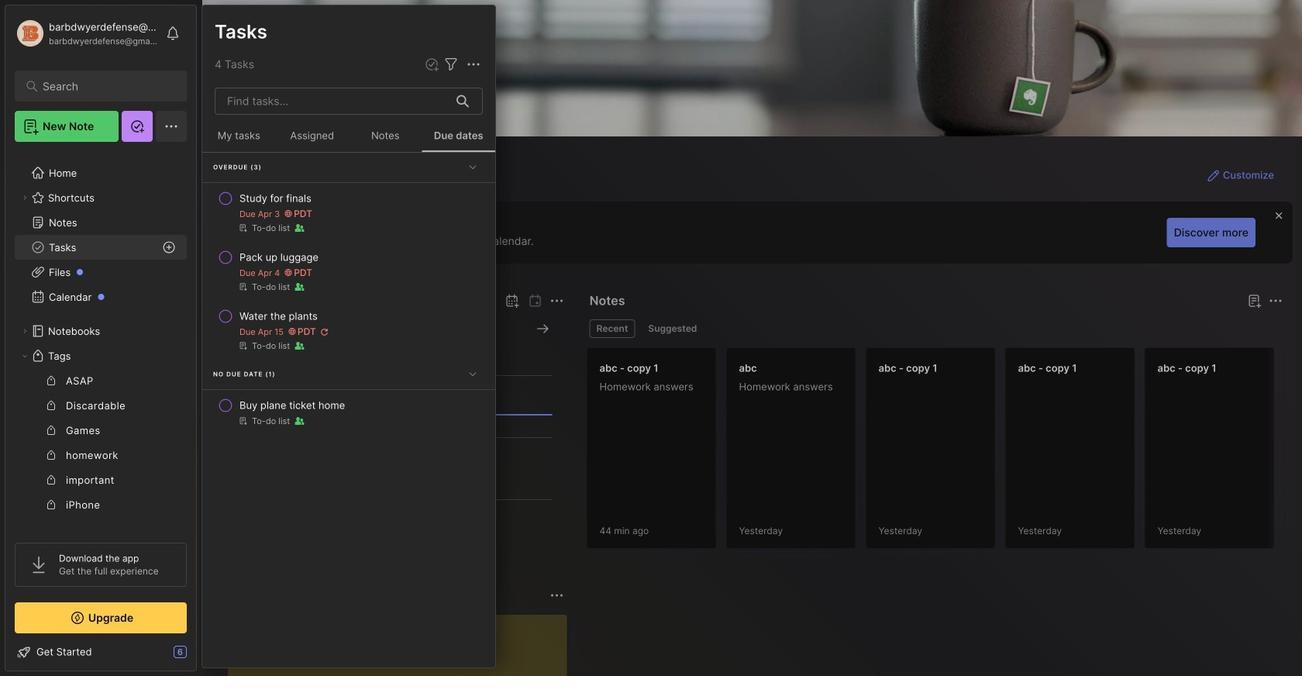 Task type: describe. For each thing, give the bounding box(es) containing it.
0 horizontal spatial row group
[[202, 153, 496, 435]]

pack up luggage 2 cell
[[240, 250, 319, 265]]

Find tasks… text field
[[218, 88, 447, 114]]

filter tasks image
[[442, 55, 461, 74]]

main element
[[0, 0, 202, 676]]

Search text field
[[43, 79, 166, 94]]

none search field inside main element
[[43, 77, 166, 95]]

1 horizontal spatial row group
[[587, 347, 1303, 558]]

expand tags image
[[20, 351, 29, 361]]

study for finals 1 cell
[[240, 191, 312, 206]]

click to collapse image
[[196, 648, 207, 666]]

collapse overdue image
[[465, 159, 481, 175]]

2 tab from the left
[[642, 319, 704, 338]]

collapse noduedate image
[[465, 366, 481, 382]]

Start writing… text field
[[240, 615, 567, 676]]

1 row from the top
[[209, 185, 489, 240]]

new evernote calendar event image
[[503, 292, 522, 310]]

Help and Learning task checklist field
[[5, 640, 196, 665]]

more actions and view options image
[[464, 55, 483, 74]]

water the plants 3 cell
[[240, 309, 318, 324]]

Filter tasks field
[[442, 55, 461, 74]]

expand notebooks image
[[20, 326, 29, 336]]

new task image
[[424, 57, 440, 72]]



Task type: vqa. For each thing, say whether or not it's contained in the screenshot.
New Task image
yes



Task type: locate. For each thing, give the bounding box(es) containing it.
group inside tree
[[15, 368, 187, 676]]

4 row from the top
[[209, 392, 489, 433]]

row group
[[202, 153, 496, 435], [587, 347, 1303, 558]]

Account field
[[15, 18, 158, 49]]

None search field
[[43, 77, 166, 95]]

row
[[209, 185, 489, 240], [209, 243, 489, 299], [209, 302, 489, 358], [209, 392, 489, 433]]

3 row from the top
[[209, 302, 489, 358]]

buy plane ticket home 5 cell
[[240, 398, 345, 413]]

1 tab from the left
[[590, 319, 635, 338]]

More actions and view options field
[[461, 55, 483, 74]]

tree inside main element
[[5, 151, 196, 676]]

2 row from the top
[[209, 243, 489, 299]]

tree
[[5, 151, 196, 676]]

tab
[[590, 319, 635, 338], [642, 319, 704, 338]]

1 horizontal spatial tab
[[642, 319, 704, 338]]

group
[[15, 368, 187, 676]]

0 horizontal spatial tab
[[590, 319, 635, 338]]

tab list
[[590, 319, 1281, 338]]



